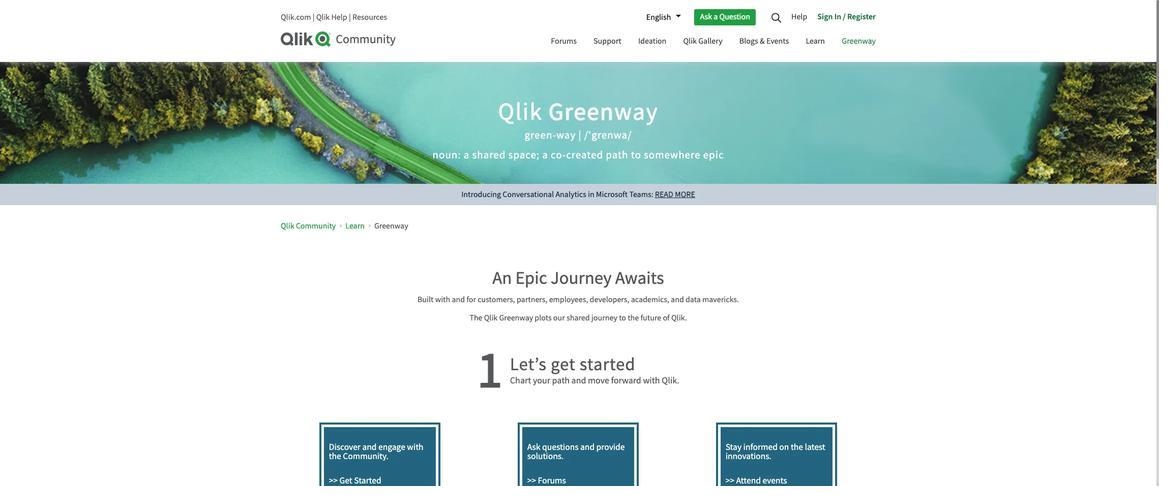 Task type: locate. For each thing, give the bounding box(es) containing it.
shared
[[472, 148, 506, 162], [567, 313, 590, 323]]

2 vertical spatial with
[[407, 442, 424, 453]]

1 vertical spatial with
[[643, 375, 660, 387]]

path down /'grenwa/
[[606, 148, 629, 162]]

community left learn link
[[296, 221, 336, 232]]

sign
[[818, 11, 833, 21]]

learn right qlik community link
[[346, 221, 365, 232]]

qlik. right forward
[[662, 375, 680, 387]]

a right noun:
[[464, 148, 470, 162]]

1 horizontal spatial to
[[631, 148, 642, 162]]

ask inside ask questions and provide solutions.
[[528, 442, 541, 453]]

1 horizontal spatial ask
[[700, 12, 712, 22]]

0 horizontal spatial a
[[464, 148, 470, 162]]

the left the future
[[628, 313, 639, 323]]

more
[[675, 190, 696, 200]]

innovations.
[[726, 451, 772, 462]]

mavericks.
[[703, 295, 739, 305]]

community down resources link
[[336, 32, 396, 47]]

path
[[606, 148, 629, 162], [552, 375, 570, 387]]

1 vertical spatial learn
[[346, 221, 365, 232]]

1 vertical spatial path
[[552, 375, 570, 387]]

2 horizontal spatial greenway
[[842, 36, 876, 46]]

and inside ask questions and provide solutions.
[[581, 442, 595, 453]]

1 horizontal spatial path
[[606, 148, 629, 162]]

with right built
[[435, 295, 450, 305]]

let's
[[510, 353, 547, 376]]

1 vertical spatial qlik.
[[662, 375, 680, 387]]

| inside qlik green way green-way | /'grenwa/
[[579, 129, 582, 142]]

the right on
[[791, 442, 803, 453]]

to
[[631, 148, 642, 162], [619, 313, 626, 323]]

and left provide
[[581, 442, 595, 453]]

provide
[[597, 442, 625, 453]]

help left resources link
[[331, 12, 347, 22]]

to right journey
[[619, 313, 626, 323]]

learn button
[[799, 27, 833, 57]]

community.
[[343, 451, 389, 462]]

&
[[760, 36, 765, 46]]

partners,
[[517, 295, 548, 305]]

forums
[[551, 36, 577, 46]]

community inside list
[[296, 221, 336, 232]]

community
[[336, 32, 396, 47], [296, 221, 336, 232]]

1 horizontal spatial greenway
[[499, 313, 533, 323]]

0 horizontal spatial ask
[[528, 442, 541, 453]]

stay informed on the latest innovations.
[[726, 442, 826, 462]]

help left sign
[[792, 11, 808, 22]]

| right qlik help link
[[349, 12, 351, 22]]

qlik for gallery
[[684, 36, 697, 46]]

greenway down partners,
[[499, 313, 533, 323]]

in
[[835, 11, 842, 21]]

0 horizontal spatial learn
[[346, 221, 365, 232]]

1 vertical spatial way
[[557, 129, 576, 142]]

teams:
[[630, 190, 654, 200]]

events
[[767, 36, 789, 46]]

learn inside dropdown button
[[806, 36, 825, 46]]

qlik. right of
[[672, 313, 687, 323]]

qlik inside qlik green way green-way | /'grenwa/
[[498, 97, 543, 128]]

chart
[[510, 375, 531, 387]]

0 vertical spatial shared
[[472, 148, 506, 162]]

1 vertical spatial to
[[619, 313, 626, 323]]

1 horizontal spatial a
[[543, 148, 548, 162]]

qlik community
[[281, 221, 336, 232]]

somewhere
[[644, 148, 701, 162]]

1 vertical spatial greenway
[[374, 221, 408, 232]]

0 horizontal spatial path
[[552, 375, 570, 387]]

greenway right learn link
[[374, 221, 408, 232]]

shared right our
[[567, 313, 590, 323]]

qlik community link
[[281, 221, 336, 232]]

1 vertical spatial ask
[[528, 442, 541, 453]]

1 horizontal spatial the
[[628, 313, 639, 323]]

qlik gallery
[[684, 36, 723, 46]]

0 horizontal spatial way
[[557, 129, 576, 142]]

0 horizontal spatial |
[[313, 12, 315, 22]]

0 vertical spatial way
[[615, 97, 659, 128]]

qlik green way green-way | /'grenwa/
[[498, 97, 659, 142]]

1 horizontal spatial learn
[[806, 36, 825, 46]]

| right "qlik.com"
[[313, 12, 315, 22]]

latest
[[805, 442, 826, 453]]

ask up "qlik gallery"
[[700, 12, 712, 22]]

green
[[549, 97, 615, 128]]

the left community. at the left of page
[[329, 451, 341, 462]]

0 horizontal spatial the
[[329, 451, 341, 462]]

journey
[[551, 267, 612, 290]]

1 vertical spatial community
[[296, 221, 336, 232]]

way
[[615, 97, 659, 128], [557, 129, 576, 142]]

learn down sign
[[806, 36, 825, 46]]

on
[[780, 442, 789, 453]]

| up noun: a shared space; a co-created path to somewhere epic at the top of the page
[[579, 129, 582, 142]]

2 horizontal spatial with
[[643, 375, 660, 387]]

an epic journey awaits built with and for customers, partners, employees, developers, academics,     and data mavericks.
[[418, 267, 739, 305]]

and
[[452, 295, 465, 305], [671, 295, 684, 305], [572, 375, 586, 387], [363, 442, 377, 453], [581, 442, 595, 453]]

0 horizontal spatial greenway
[[374, 221, 408, 232]]

qlik help link
[[316, 12, 347, 22]]

help
[[792, 11, 808, 22], [331, 12, 347, 22]]

way up /'grenwa/
[[615, 97, 659, 128]]

menu bar
[[544, 27, 884, 57]]

greenway down register
[[842, 36, 876, 46]]

qlik
[[316, 12, 330, 22], [684, 36, 697, 46], [498, 97, 543, 128], [281, 221, 294, 232], [484, 313, 498, 323]]

english
[[647, 12, 671, 22]]

ask left questions
[[528, 442, 541, 453]]

a left question
[[714, 12, 718, 22]]

0 vertical spatial learn
[[806, 36, 825, 46]]

shared left the 'space;'
[[472, 148, 506, 162]]

qlik.
[[672, 313, 687, 323], [662, 375, 680, 387]]

2 horizontal spatial the
[[791, 442, 803, 453]]

0 vertical spatial ask
[[700, 12, 712, 22]]

1 horizontal spatial help
[[792, 11, 808, 22]]

qlik inside list
[[281, 221, 294, 232]]

2 horizontal spatial |
[[579, 129, 582, 142]]

1 horizontal spatial shared
[[567, 313, 590, 323]]

stay
[[726, 442, 742, 453]]

1 horizontal spatial |
[[349, 12, 351, 22]]

support button
[[586, 27, 629, 57]]

and left the engage
[[363, 442, 377, 453]]

a
[[714, 12, 718, 22], [464, 148, 470, 162], [543, 148, 548, 162]]

and left move
[[572, 375, 586, 387]]

|
[[313, 12, 315, 22], [349, 12, 351, 22], [579, 129, 582, 142]]

to down /'grenwa/
[[631, 148, 642, 162]]

path right your
[[552, 375, 570, 387]]

list
[[281, 213, 848, 240]]

a left co-
[[543, 148, 548, 162]]

2 horizontal spatial a
[[714, 12, 718, 22]]

greenway
[[842, 36, 876, 46], [374, 221, 408, 232], [499, 313, 533, 323]]

green-
[[525, 129, 557, 142]]

1 horizontal spatial with
[[435, 295, 450, 305]]

analytics
[[556, 190, 587, 200]]

with right the engage
[[407, 442, 424, 453]]

the
[[628, 313, 639, 323], [791, 442, 803, 453], [329, 451, 341, 462]]

epic
[[516, 267, 547, 290]]

0 vertical spatial with
[[435, 295, 450, 305]]

questions
[[542, 442, 579, 453]]

/
[[843, 11, 846, 21]]

0 horizontal spatial with
[[407, 442, 424, 453]]

qlik.com link
[[281, 12, 311, 22]]

learn for learn link
[[346, 221, 365, 232]]

customers,
[[478, 295, 515, 305]]

/'grenwa/
[[584, 129, 632, 142]]

read
[[655, 190, 674, 200]]

and left data
[[671, 295, 684, 305]]

sign in / register link
[[813, 8, 876, 27]]

academics,
[[631, 295, 670, 305]]

with right forward
[[643, 375, 660, 387]]

ask
[[700, 12, 712, 22], [528, 442, 541, 453]]

0 vertical spatial greenway
[[842, 36, 876, 46]]

way up co-
[[557, 129, 576, 142]]



Task type: describe. For each thing, give the bounding box(es) containing it.
get
[[551, 353, 576, 376]]

greenway inside list
[[374, 221, 408, 232]]

0 vertical spatial qlik.
[[672, 313, 687, 323]]

an
[[493, 267, 512, 290]]

resources
[[353, 12, 387, 22]]

data
[[686, 295, 701, 305]]

community link
[[281, 32, 533, 47]]

resources link
[[353, 12, 387, 22]]

noun: a shared space; a co-created path to somewhere epic
[[433, 148, 724, 162]]

for
[[467, 295, 476, 305]]

the inside discover and engage with the community.
[[329, 451, 341, 462]]

journey
[[592, 313, 618, 323]]

co-
[[551, 148, 566, 162]]

qlik for green
[[498, 97, 543, 128]]

built
[[418, 295, 434, 305]]

engage
[[379, 442, 405, 453]]

0 vertical spatial path
[[606, 148, 629, 162]]

with inside an epic journey awaits built with and for customers, partners, employees, developers, academics,     and data mavericks.
[[435, 295, 450, 305]]

space;
[[509, 148, 540, 162]]

list containing qlik community
[[281, 213, 848, 240]]

our
[[554, 313, 565, 323]]

support
[[594, 36, 622, 46]]

solutions.
[[528, 451, 564, 462]]

1 vertical spatial shared
[[567, 313, 590, 323]]

english button
[[642, 9, 682, 26]]

ask for ask a question
[[700, 12, 712, 22]]

ask a question
[[700, 12, 751, 22]]

0 vertical spatial to
[[631, 148, 642, 162]]

the inside stay informed on the latest innovations.
[[791, 442, 803, 453]]

0 horizontal spatial help
[[331, 12, 347, 22]]

a for ask
[[714, 12, 718, 22]]

in
[[588, 190, 595, 200]]

blogs & events button
[[732, 27, 797, 57]]

and inside let's get started chart your path and move forward with qlik.
[[572, 375, 586, 387]]

with inside discover and engage with the community.
[[407, 442, 424, 453]]

ask for ask questions and provide solutions.
[[528, 442, 541, 453]]

introducing conversational analytics in microsoft teams: read more
[[462, 190, 696, 200]]

move
[[588, 375, 610, 387]]

2 vertical spatial greenway
[[499, 313, 533, 323]]

0 horizontal spatial to
[[619, 313, 626, 323]]

ideation
[[639, 36, 667, 46]]

ideation button
[[631, 27, 674, 57]]

epic
[[704, 148, 724, 162]]

and inside discover and engage with the community.
[[363, 442, 377, 453]]

1 horizontal spatial way
[[615, 97, 659, 128]]

qlik for community
[[281, 221, 294, 232]]

noun:
[[433, 148, 461, 162]]

help link
[[792, 8, 813, 27]]

path inside let's get started chart your path and move forward with qlik.
[[552, 375, 570, 387]]

qlik. inside let's get started chart your path and move forward with qlik.
[[662, 375, 680, 387]]

question
[[720, 12, 751, 22]]

forums button
[[544, 27, 585, 57]]

developers,
[[590, 295, 630, 305]]

discover and engage with the community.
[[329, 442, 424, 462]]

register
[[848, 11, 876, 21]]

awaits
[[616, 267, 664, 290]]

with inside let's get started chart your path and move forward with qlik.
[[643, 375, 660, 387]]

read more link
[[655, 190, 696, 200]]

ask a question link
[[695, 9, 756, 25]]

the
[[470, 313, 483, 323]]

started
[[580, 353, 636, 376]]

forward
[[611, 375, 642, 387]]

informed
[[744, 442, 778, 453]]

a for noun:
[[464, 148, 470, 162]]

plots
[[535, 313, 552, 323]]

employees,
[[549, 295, 588, 305]]

introducing
[[462, 190, 501, 200]]

greenway link
[[835, 27, 884, 57]]

0 horizontal spatial shared
[[472, 148, 506, 162]]

the qlik greenway plots our shared journey to the future of qlik.
[[470, 313, 687, 323]]

qlik.com
[[281, 12, 311, 22]]

learn link
[[346, 221, 365, 232]]

let's get started chart your path and move forward with qlik.
[[510, 353, 680, 387]]

and left for
[[452, 295, 465, 305]]

qlik image
[[281, 32, 332, 47]]

blogs & events
[[740, 36, 789, 46]]

of
[[663, 313, 670, 323]]

menu bar containing forums
[[544, 27, 884, 57]]

your
[[533, 375, 551, 387]]

blogs
[[740, 36, 759, 46]]

gallery
[[699, 36, 723, 46]]

qlik gallery link
[[676, 27, 731, 57]]

created
[[566, 148, 604, 162]]

0 vertical spatial community
[[336, 32, 396, 47]]

future
[[641, 313, 662, 323]]

qlik.com | qlik help | resources
[[281, 12, 387, 22]]

discover
[[329, 442, 361, 453]]

learn for learn dropdown button
[[806, 36, 825, 46]]

ask questions and provide solutions.
[[528, 442, 625, 462]]

sign in / register
[[818, 11, 876, 21]]

microsoft
[[596, 190, 628, 200]]



Task type: vqa. For each thing, say whether or not it's contained in the screenshot.
the middle 'Greenway'
yes



